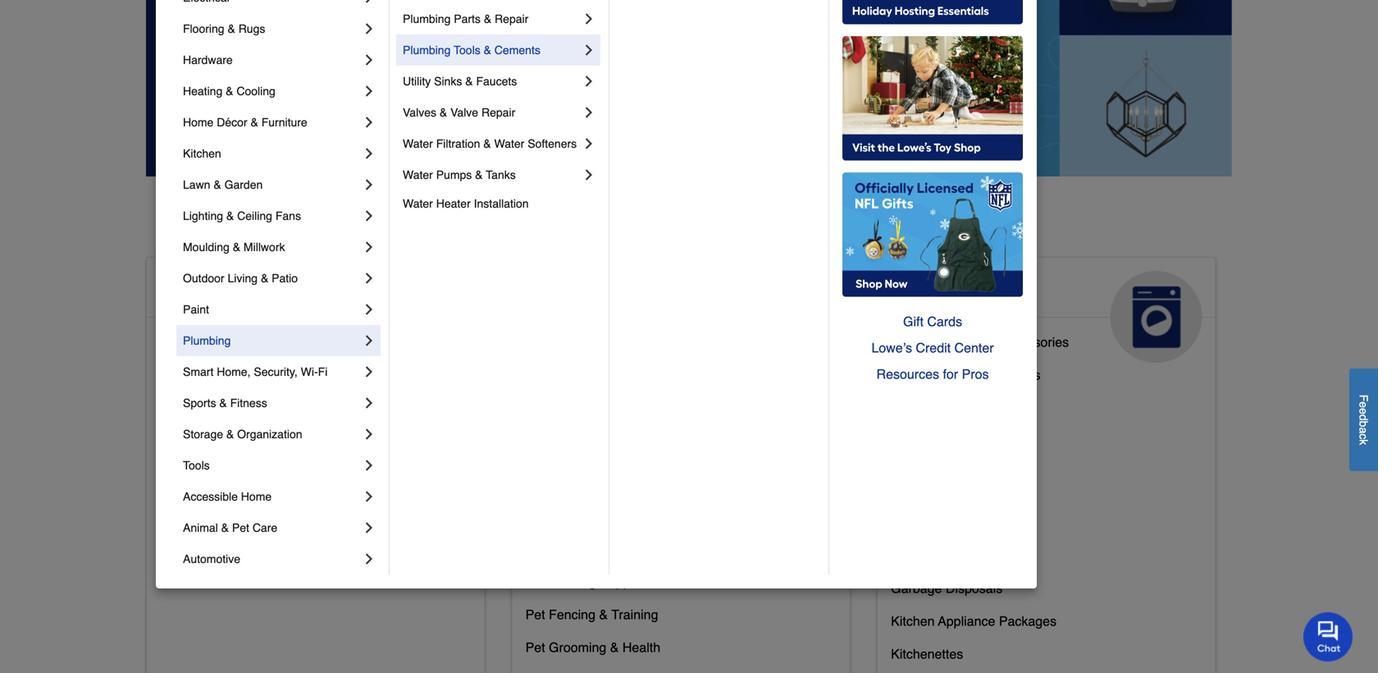 Task type: describe. For each thing, give the bounding box(es) containing it.
1 vertical spatial accessible home link
[[183, 481, 361, 512]]

0 horizontal spatial animal & pet care
[[183, 521, 278, 534]]

pet doors & gates
[[526, 541, 635, 556]]

kitchen for kitchen
[[183, 147, 221, 160]]

pumps
[[436, 168, 472, 181]]

chevron right image for utility sinks & faucets
[[581, 73, 598, 89]]

chillers
[[997, 367, 1041, 382]]

bathroom
[[226, 334, 283, 350]]

water filtration & water softeners
[[403, 137, 577, 150]]

pet for pet clothing & accessories
[[526, 508, 545, 524]]

injury
[[160, 499, 192, 514]]

tanks
[[486, 168, 516, 181]]

f
[[1358, 395, 1371, 402]]

water pumps & tanks
[[403, 168, 516, 181]]

pet feeding supplies
[[526, 574, 651, 589]]

grooming
[[549, 640, 607, 655]]

kitchenettes link
[[891, 643, 964, 673]]

chevron right image for flooring & rugs
[[361, 21, 378, 37]]

home down 'heating'
[[183, 116, 214, 129]]

gift cards link
[[843, 309, 1024, 335]]

pet beds, houses, & furniture link
[[526, 390, 703, 423]]

fencing
[[549, 607, 596, 622]]

1 vertical spatial kitchen
[[226, 433, 270, 448]]

chevron right image for moulding & millwork
[[361, 239, 378, 255]]

plumbing tools & cements
[[403, 44, 541, 57]]

lighting & ceiling fans link
[[183, 200, 361, 231]]

k
[[1358, 439, 1371, 445]]

accessible bedroom
[[160, 367, 280, 382]]

injury relief & physical therapy
[[160, 499, 346, 514]]

animal & pet care image
[[745, 271, 837, 363]]

b
[[1358, 421, 1371, 427]]

pet for pet feeding supplies
[[526, 574, 545, 589]]

chevron right image for lighting & ceiling fans
[[361, 208, 378, 224]]

plumbing for plumbing parts & repair
[[403, 12, 451, 25]]

pet for pet grooming & health
[[526, 640, 545, 655]]

pet feeding supplies link
[[526, 570, 651, 603]]

therapy
[[298, 499, 346, 514]]

storage & organization link
[[183, 419, 361, 450]]

animal inside animal & pet care
[[526, 277, 602, 304]]

0 vertical spatial accessible home
[[160, 277, 350, 304]]

parts for plumbing
[[454, 12, 481, 25]]

relief
[[196, 499, 229, 514]]

chevron right image for sports & fitness
[[361, 395, 378, 411]]

1 horizontal spatial furniture
[[651, 394, 703, 409]]

chevron right image for plumbing parts & repair
[[581, 11, 598, 27]]

plumbing parts & repair link
[[403, 3, 581, 34]]

beverage & wine chillers link
[[891, 364, 1041, 396]]

chevron right image for valves & valve repair
[[581, 104, 598, 121]]

chevron right image for kitchen
[[361, 145, 378, 162]]

pet for pet clippers, scissors & brushes
[[526, 458, 545, 473]]

1 vertical spatial accessible home
[[183, 490, 272, 503]]

lowe's credit center
[[872, 340, 994, 355]]

water for water filtration & water softeners
[[403, 137, 433, 150]]

pet clippers, scissors & brushes
[[526, 458, 667, 492]]

credit
[[916, 340, 951, 355]]

heating
[[183, 85, 223, 98]]

wheelchairs & mobility aids link
[[160, 528, 321, 561]]

paint link
[[183, 294, 361, 325]]

organization
[[237, 428, 302, 441]]

lawn
[[183, 178, 211, 191]]

0 vertical spatial accessible home link
[[147, 258, 485, 363]]

appliance inside kitchen appliance packages link
[[939, 613, 996, 629]]

c
[[1358, 434, 1371, 439]]

appliance inside the appliance parts & accessories link
[[891, 334, 949, 350]]

repair for plumbing parts & repair
[[495, 12, 529, 25]]

accessible bathroom
[[160, 334, 283, 350]]

paint
[[183, 303, 209, 316]]

water heater installation link
[[403, 190, 598, 217]]

accessible bedroom link
[[160, 364, 280, 396]]

water up tanks
[[495, 137, 525, 150]]

pet clothing & accessories link
[[526, 505, 683, 538]]

chevron right image for heating & cooling
[[361, 83, 378, 99]]

injury relief & physical therapy link
[[160, 495, 346, 528]]

disposals
[[946, 581, 1003, 596]]

appliances link
[[878, 258, 1216, 363]]

appliance parts & accessories
[[891, 334, 1070, 350]]

livestock supplies link
[[526, 357, 635, 390]]

holiday hosting essentials. image
[[843, 0, 1024, 25]]

chevron right image for outdoor living & patio
[[361, 270, 378, 286]]

2 vertical spatial supplies
[[600, 574, 651, 589]]

0 horizontal spatial animal & pet care link
[[183, 512, 361, 543]]

water heater installation
[[403, 197, 529, 210]]

daily assistance link
[[160, 462, 256, 495]]

visit the lowe's toy shop. image
[[843, 36, 1024, 161]]

garbage disposals
[[891, 581, 1003, 596]]

cements
[[495, 44, 541, 57]]

plumbing link
[[183, 325, 361, 356]]

pet beds, houses, & furniture
[[526, 394, 703, 409]]

physical
[[245, 499, 294, 514]]

heater
[[436, 197, 471, 210]]

livestock supplies
[[526, 361, 635, 376]]

gift cards
[[904, 314, 963, 329]]

moulding & millwork
[[183, 240, 285, 254]]

utility sinks & faucets link
[[403, 66, 581, 97]]

pet inside animal & pet care
[[632, 277, 668, 304]]

appliances
[[891, 277, 1014, 304]]

feeding
[[549, 574, 597, 589]]

tools link
[[183, 450, 361, 481]]

accessible for "accessible kitchen" link
[[160, 433, 223, 448]]

daily
[[160, 466, 189, 481]]

clothing
[[549, 508, 597, 524]]

accessible for "accessible entry & home" link
[[160, 400, 223, 415]]

gift
[[904, 314, 924, 329]]

beverage
[[891, 367, 948, 382]]

resources for pros
[[877, 366, 989, 382]]

1 horizontal spatial animal & pet care link
[[513, 258, 850, 363]]

water pumps & tanks link
[[403, 159, 581, 190]]

chevron right image for smart home, security, wi-fi
[[361, 364, 378, 380]]

valves & valve repair link
[[403, 97, 581, 128]]

home décor & furniture
[[183, 116, 308, 129]]

lowe's credit center link
[[843, 335, 1024, 361]]

f e e d b a c k button
[[1350, 369, 1379, 471]]

chevron right image for plumbing
[[361, 332, 378, 349]]

accessible down the moulding
[[160, 277, 280, 304]]



Task type: locate. For each thing, give the bounding box(es) containing it.
outdoor living & patio link
[[183, 263, 361, 294]]

1 horizontal spatial parts
[[953, 334, 983, 350]]

mobility
[[248, 531, 293, 547]]

1 vertical spatial accessories
[[613, 508, 683, 524]]

sports & fitness link
[[183, 387, 361, 419]]

chevron right image for lawn & garden
[[361, 176, 378, 193]]

0 vertical spatial accessories
[[999, 334, 1070, 350]]

automotive
[[183, 552, 241, 566]]

utility sinks & faucets
[[403, 75, 517, 88]]

1 vertical spatial tools
[[183, 459, 210, 472]]

0 horizontal spatial furniture
[[262, 116, 308, 129]]

& inside pet clippers, scissors & brushes
[[658, 458, 667, 473]]

furniture down heating & cooling link
[[262, 116, 308, 129]]

appliance parts & accessories link
[[891, 331, 1070, 364]]

plumbing up utility at the top left
[[403, 44, 451, 57]]

accessible down daily assistance
[[183, 490, 238, 503]]

kitchen down garbage
[[891, 613, 935, 629]]

millwork
[[244, 240, 285, 254]]

chevron right image
[[361, 0, 378, 6], [581, 11, 598, 27], [361, 21, 378, 37], [581, 42, 598, 58], [581, 73, 598, 89], [361, 83, 378, 99], [361, 145, 378, 162], [581, 167, 598, 183], [361, 239, 378, 255], [361, 301, 378, 318], [361, 332, 378, 349], [361, 364, 378, 380], [361, 395, 378, 411], [361, 457, 378, 474]]

1 vertical spatial parts
[[953, 334, 983, 350]]

heating & cooling
[[183, 85, 276, 98]]

water for water heater installation
[[403, 197, 433, 210]]

care
[[526, 304, 577, 330], [253, 521, 278, 534]]

pet cleaning & waste supplies
[[526, 426, 708, 442]]

0 horizontal spatial care
[[253, 521, 278, 534]]

appliances image
[[1111, 271, 1203, 363]]

aids
[[296, 531, 321, 547]]

plumbing parts & repair
[[403, 12, 529, 25]]

water left pumps
[[403, 168, 433, 181]]

officially licensed n f l gifts. shop now. image
[[843, 172, 1024, 297]]

storage & organization
[[183, 428, 302, 441]]

faucets
[[476, 75, 517, 88]]

pet doors & gates link
[[526, 538, 635, 570]]

moulding
[[183, 240, 230, 254]]

animal & pet care up the livestock supplies
[[526, 277, 668, 330]]

animal & pet care down relief
[[183, 521, 278, 534]]

care up livestock at the bottom left of page
[[526, 304, 577, 330]]

hardware
[[183, 53, 233, 66]]

wi-
[[301, 365, 318, 378]]

softeners
[[528, 137, 577, 150]]

2 horizontal spatial kitchen
[[891, 613, 935, 629]]

1 horizontal spatial kitchen
[[226, 433, 270, 448]]

repair for valves & valve repair
[[482, 106, 516, 119]]

0 vertical spatial appliance
[[891, 334, 949, 350]]

accessible for accessible bathroom link
[[160, 334, 223, 350]]

center
[[955, 340, 994, 355]]

0 horizontal spatial animal
[[183, 521, 218, 534]]

accessible kitchen link
[[160, 429, 270, 462]]

supplies
[[584, 361, 635, 376], [657, 426, 708, 442], [600, 574, 651, 589]]

gates
[[600, 541, 635, 556]]

home up storage & organization link
[[273, 400, 308, 415]]

0 vertical spatial animal & pet care
[[526, 277, 668, 330]]

1 vertical spatial repair
[[482, 106, 516, 119]]

kitchen up lawn
[[183, 147, 221, 160]]

accessories up chillers
[[999, 334, 1070, 350]]

garbage disposals link
[[891, 577, 1003, 610]]

accessories
[[999, 334, 1070, 350], [613, 508, 683, 524]]

pet for pet beds, houses, & furniture
[[526, 394, 545, 409]]

tools
[[454, 44, 481, 57], [183, 459, 210, 472]]

health
[[623, 640, 661, 655]]

sinks
[[434, 75, 462, 88]]

animal down relief
[[183, 521, 218, 534]]

pet for pet cleaning & waste supplies
[[526, 426, 545, 442]]

home down tools link
[[241, 490, 272, 503]]

kitchen down "accessible entry & home" link
[[226, 433, 270, 448]]

e
[[1358, 402, 1371, 408], [1358, 408, 1371, 414]]

0 vertical spatial furniture
[[262, 116, 308, 129]]

0 vertical spatial repair
[[495, 12, 529, 25]]

lowe's
[[872, 340, 913, 355]]

kitchen link
[[183, 138, 361, 169]]

pet inside pet cleaning & waste supplies link
[[526, 426, 545, 442]]

décor
[[217, 116, 248, 129]]

accessible for accessible home 'link' to the bottom
[[183, 490, 238, 503]]

kitchen appliance packages
[[891, 613, 1057, 629]]

parts up plumbing tools & cements
[[454, 12, 481, 25]]

parts
[[454, 12, 481, 25], [953, 334, 983, 350]]

accessible up storage
[[160, 400, 223, 415]]

plumbing tools & cements link
[[403, 34, 581, 66]]

enjoy savings year-round. no matter what you're shopping for, find what you need at a great price. image
[[146, 0, 1233, 176]]

animal up livestock at the bottom left of page
[[526, 277, 602, 304]]

accessories for pet clothing & accessories
[[613, 508, 683, 524]]

water down valves
[[403, 137, 433, 150]]

pet cleaning & waste supplies link
[[526, 423, 708, 455]]

1 horizontal spatial animal
[[526, 277, 602, 304]]

accessible up sports
[[160, 367, 223, 382]]

filtration
[[436, 137, 480, 150]]

pet fencing & training link
[[526, 603, 659, 636]]

2 vertical spatial plumbing
[[183, 334, 231, 347]]

0 vertical spatial tools
[[454, 44, 481, 57]]

resources
[[877, 366, 940, 382]]

pet grooming & health
[[526, 640, 661, 655]]

2 vertical spatial kitchen
[[891, 613, 935, 629]]

lighting & ceiling fans
[[183, 209, 301, 222]]

pet inside pet beds, houses, & furniture link
[[526, 394, 545, 409]]

cards
[[928, 314, 963, 329]]

pet for pet fencing & training
[[526, 607, 545, 622]]

accessible home image
[[380, 271, 472, 363]]

waste
[[617, 426, 654, 442]]

1 vertical spatial animal
[[183, 521, 218, 534]]

water for water pumps & tanks
[[403, 168, 433, 181]]

water
[[403, 137, 433, 150], [495, 137, 525, 150], [403, 168, 433, 181], [403, 197, 433, 210]]

1 horizontal spatial care
[[526, 304, 577, 330]]

accessories up gates at the left
[[613, 508, 683, 524]]

fans
[[276, 209, 301, 222]]

training
[[612, 607, 659, 622]]

care down the physical
[[253, 521, 278, 534]]

home décor & furniture link
[[183, 107, 361, 138]]

& inside animal & pet care
[[609, 277, 625, 304]]

accessible up daily assistance
[[160, 433, 223, 448]]

plumbing for plumbing tools & cements
[[403, 44, 451, 57]]

resources for pros link
[[843, 361, 1024, 387]]

sports & fitness
[[183, 396, 267, 410]]

lawn & garden link
[[183, 169, 361, 200]]

chat invite button image
[[1304, 612, 1354, 662]]

0 vertical spatial kitchen
[[183, 147, 221, 160]]

1 horizontal spatial animal & pet care
[[526, 277, 668, 330]]

outdoor
[[183, 272, 225, 285]]

moulding & millwork link
[[183, 231, 361, 263]]

accessible up smart at the left bottom of the page
[[160, 334, 223, 350]]

ceiling
[[237, 209, 272, 222]]

living
[[228, 272, 258, 285]]

water filtration & water softeners link
[[403, 128, 581, 159]]

chevron right image
[[361, 52, 378, 68], [581, 104, 598, 121], [361, 114, 378, 131], [581, 135, 598, 152], [361, 176, 378, 193], [361, 208, 378, 224], [361, 270, 378, 286], [361, 426, 378, 442], [361, 488, 378, 505], [361, 520, 378, 536], [361, 551, 378, 567]]

installation
[[474, 197, 529, 210]]

1 vertical spatial appliance
[[939, 613, 996, 629]]

garbage
[[891, 581, 943, 596]]

animal & pet care
[[526, 277, 668, 330], [183, 521, 278, 534]]

e up the b
[[1358, 408, 1371, 414]]

sports
[[183, 396, 216, 410]]

e up d
[[1358, 402, 1371, 408]]

supplies down gates at the left
[[600, 574, 651, 589]]

water left heater
[[403, 197, 433, 210]]

chevron right image for water filtration & water softeners
[[581, 135, 598, 152]]

plumbing up smart at the left bottom of the page
[[183, 334, 231, 347]]

1 horizontal spatial accessories
[[999, 334, 1070, 350]]

pet inside pet fencing & training link
[[526, 607, 545, 622]]

1 e from the top
[[1358, 402, 1371, 408]]

pet grooming & health link
[[526, 636, 661, 669]]

1 vertical spatial animal & pet care
[[183, 521, 278, 534]]

chevron right image for accessible home
[[361, 488, 378, 505]]

1 vertical spatial furniture
[[651, 394, 703, 409]]

chevron right image for tools
[[361, 457, 378, 474]]

livestock
[[526, 361, 581, 376]]

0 horizontal spatial tools
[[183, 459, 210, 472]]

repair down faucets
[[482, 106, 516, 119]]

pet inside 'pet clothing & accessories' link
[[526, 508, 545, 524]]

bedroom
[[226, 367, 280, 382]]

1 horizontal spatial tools
[[454, 44, 481, 57]]

valves
[[403, 106, 437, 119]]

accessible kitchen
[[160, 433, 270, 448]]

chevron right image for paint
[[361, 301, 378, 318]]

fi
[[318, 365, 328, 378]]

kitchen for kitchen appliance packages
[[891, 613, 935, 629]]

accessories for appliance parts & accessories
[[999, 334, 1070, 350]]

parts for appliance
[[953, 334, 983, 350]]

chevron right image for home décor & furniture
[[361, 114, 378, 131]]

chevron right image for animal & pet care
[[361, 520, 378, 536]]

wine
[[964, 367, 994, 382]]

1 vertical spatial supplies
[[657, 426, 708, 442]]

beverage & wine chillers
[[891, 367, 1041, 382]]

kitchen
[[183, 147, 221, 160], [226, 433, 270, 448], [891, 613, 935, 629]]

scissors
[[605, 458, 654, 473]]

appliance down gift
[[891, 334, 949, 350]]

f e e d b a c k
[[1358, 395, 1371, 445]]

pet for pet doors & gates
[[526, 541, 545, 556]]

rugs
[[239, 22, 265, 35]]

flooring & rugs link
[[183, 13, 361, 44]]

accessible home link up wi-
[[147, 258, 485, 363]]

0 horizontal spatial accessories
[[613, 508, 683, 524]]

0 vertical spatial animal
[[526, 277, 602, 304]]

0 vertical spatial parts
[[454, 12, 481, 25]]

garden
[[225, 178, 263, 191]]

0 vertical spatial supplies
[[584, 361, 635, 376]]

supplies right waste
[[657, 426, 708, 442]]

parts down "cards"
[[953, 334, 983, 350]]

2 e from the top
[[1358, 408, 1371, 414]]

supplies up houses,
[[584, 361, 635, 376]]

repair up the cements
[[495, 12, 529, 25]]

accessible home link up mobility
[[183, 481, 361, 512]]

home down 'moulding & millwork' link
[[287, 277, 350, 304]]

0 horizontal spatial parts
[[454, 12, 481, 25]]

0 vertical spatial animal & pet care link
[[513, 258, 850, 363]]

security,
[[254, 365, 298, 378]]

chevron right image for automotive
[[361, 551, 378, 567]]

chevron right image for water pumps & tanks
[[581, 167, 598, 183]]

plumbing up plumbing tools & cements
[[403, 12, 451, 25]]

0 horizontal spatial kitchen
[[183, 147, 221, 160]]

1 vertical spatial plumbing
[[403, 44, 451, 57]]

0 vertical spatial plumbing
[[403, 12, 451, 25]]

1 vertical spatial care
[[253, 521, 278, 534]]

pet inside pet clippers, scissors & brushes
[[526, 458, 545, 473]]

utility
[[403, 75, 431, 88]]

accessible for accessible bedroom link
[[160, 367, 223, 382]]

pet fencing & training
[[526, 607, 659, 622]]

0 vertical spatial care
[[526, 304, 577, 330]]

valves & valve repair
[[403, 106, 516, 119]]

pet inside pet grooming & health link
[[526, 640, 545, 655]]

lawn & garden
[[183, 178, 263, 191]]

houses,
[[586, 394, 635, 409]]

1 vertical spatial animal & pet care link
[[183, 512, 361, 543]]

furniture up waste
[[651, 394, 703, 409]]

chevron right image for hardware
[[361, 52, 378, 68]]

appliance down "disposals"
[[939, 613, 996, 629]]

for
[[943, 366, 959, 382]]

accessible bathroom link
[[160, 331, 283, 364]]

chevron right image for plumbing tools & cements
[[581, 42, 598, 58]]

chevron right image for storage & organization
[[361, 426, 378, 442]]



Task type: vqa. For each thing, say whether or not it's contained in the screenshot.
THE WINDOWS
no



